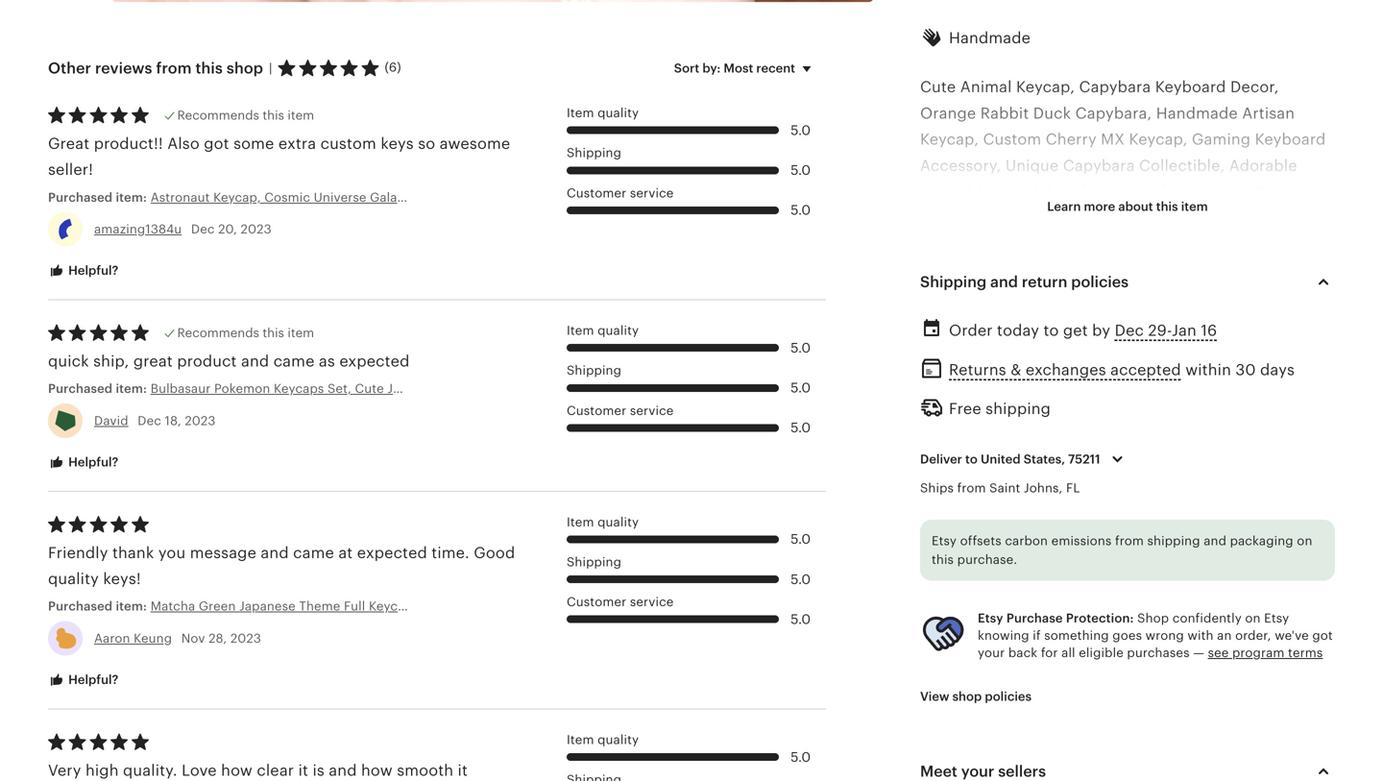 Task type: locate. For each thing, give the bounding box(es) containing it.
with up we've
[[1295, 601, 1328, 618]]

got up terms
[[1313, 628, 1333, 643]]

2 vertical spatial gaming
[[1090, 261, 1149, 279]]

this down must-
[[932, 553, 954, 567]]

8 5.0 from the top
[[791, 572, 811, 587]]

0 vertical spatial a
[[1011, 340, 1020, 357]]

helpful? button
[[34, 253, 133, 289], [34, 445, 133, 480], [34, 662, 133, 698]]

packaging
[[1230, 534, 1294, 548]]

came
[[274, 353, 315, 370], [293, 544, 334, 561]]

1 horizontal spatial the
[[1207, 366, 1231, 383]]

and right product
[[241, 353, 269, 370]]

aaron
[[94, 631, 130, 645]]

0 vertical spatial more
[[1084, 200, 1116, 214]]

expressions
[[1244, 549, 1333, 566]]

item: for product!!
[[116, 190, 147, 205]]

1 horizontal spatial more
[[1084, 200, 1116, 214]]

2 vertical spatial helpful?
[[65, 672, 118, 687]]

gaming inside 🔌 immerse yourself in the heartwarming world of capybaras with our exclusive capybara keycap—a must-have for enthusiasts who understand that keyboards are more than just tools; they're expressions of individuality and joy. crafted for universal compatibility, these keycaps seamlessly integrate with all mx mechanical keyboards, including cherished brands like filco and ducky, as well as cherry rgb mx switch keyboards. elevate your gaming space with a touch of capybara charm that goes beyond the ordinary.
[[1156, 679, 1213, 697]]

on
[[1297, 534, 1313, 548], [1246, 611, 1261, 625]]

2 vertical spatial helpful? button
[[34, 662, 133, 698]]

eligible
[[1079, 646, 1124, 660]]

to left get
[[1044, 322, 1059, 339]]

1 vertical spatial keycaps,
[[1104, 235, 1171, 253]]

this inside dropdown button
[[1157, 200, 1179, 214]]

that down keycap—a
[[1244, 523, 1273, 540]]

item inside dropdown button
[[1182, 200, 1208, 214]]

see program terms
[[1208, 646, 1323, 660]]

2 purchased item: from the top
[[48, 382, 151, 396]]

1 item quality from the top
[[567, 106, 639, 120]]

2 horizontal spatial as
[[1188, 653, 1204, 671]]

from inside etsy offsets carbon emissions from shipping and packaging on this purchase.
[[1115, 534, 1144, 548]]

0 vertical spatial for
[[1003, 523, 1024, 540]]

how right love
[[221, 762, 253, 779]]

on up expressions
[[1297, 534, 1313, 548]]

1 purchased from the top
[[48, 190, 113, 205]]

cherry inside 🔌 immerse yourself in the heartwarming world of capybaras with our exclusive capybara keycap—a must-have for enthusiasts who understand that keyboards are more than just tools; they're expressions of individuality and joy. crafted for universal compatibility, these keycaps seamlessly integrate with all mx mechanical keyboards, including cherished brands like filco and ducky, as well as cherry rgb mx switch keyboards. elevate your gaming space with a touch of capybara charm that goes beyond the ordinary.
[[1208, 653, 1259, 671]]

ordinary.
[[920, 732, 987, 749]]

2 horizontal spatial from
[[1115, 534, 1144, 548]]

gaming left gear,
[[1042, 209, 1100, 226]]

0 horizontal spatial handmade
[[949, 29, 1031, 47]]

keyboards
[[920, 549, 998, 566]]

gaming down 'make' on the top of the page
[[978, 392, 1034, 409]]

0 horizontal spatial goes
[[1113, 628, 1143, 643]]

0 horizontal spatial capybara
[[988, 706, 1057, 723]]

2 recommends from the top
[[177, 326, 259, 340]]

1 customer from the top
[[567, 186, 627, 200]]

2 vertical spatial to
[[966, 452, 978, 466]]

shipping and return policies button
[[903, 259, 1353, 305]]

our for exclusive
[[1038, 497, 1063, 514]]

came inside friendly thank you message and came at expected time. good quality keys!
[[293, 544, 334, 561]]

cherry up space
[[1208, 653, 1259, 671]]

shop
[[1138, 611, 1170, 625]]

if
[[1033, 628, 1041, 643]]

item quality for great product!! also got some extra custom keys so awesome seller!
[[567, 106, 639, 120]]

item:
[[116, 190, 147, 205], [116, 382, 147, 396], [116, 599, 147, 614]]

more inside dropdown button
[[1084, 200, 1116, 214]]

beyond
[[1188, 706, 1244, 723]]

crafted
[[1098, 575, 1155, 592]]

deliver to united states, 75211
[[920, 452, 1101, 466]]

time.
[[432, 544, 470, 561]]

capybara inside 🔌 immerse yourself in the heartwarming world of capybaras with our exclusive capybara keycap—a must-have for enthusiasts who understand that keyboards are more than just tools; they're expressions of individuality and joy. crafted for universal compatibility, these keycaps seamlessly integrate with all mx mechanical keyboards, including cherished brands like filco and ducky, as well as cherry rgb mx switch keyboards. elevate your gaming space with a touch of capybara charm that goes beyond the ordinary.
[[1141, 497, 1213, 514]]

our inside 🐾😊⌨️bring a touch of capybara cuteness to your keyboard! make our capybara keycap the centerpiece of your gaming setup!
[[1042, 366, 1068, 383]]

all down 'something'
[[1062, 646, 1076, 660]]

1 customer service from the top
[[567, 186, 674, 200]]

1 vertical spatial item
[[1182, 200, 1208, 214]]

shipping for great product!! also got some extra custom keys so awesome seller!
[[567, 146, 622, 160]]

a inside 🐾😊⌨️bring a touch of capybara cuteness to your keyboard! make our capybara keycap the centerpiece of your gaming setup!
[[1011, 340, 1020, 357]]

purchased item: down the ship, in the top of the page
[[48, 382, 151, 396]]

the right in
[[1092, 470, 1116, 488]]

your inside dropdown button
[[962, 763, 995, 780]]

customer service for good
[[567, 595, 674, 609]]

quality for great product!! also got some extra custom keys so awesome seller!
[[598, 106, 639, 120]]

item up extra
[[288, 108, 314, 123]]

0 vertical spatial unique
[[1006, 157, 1059, 174]]

helpful? button down the david
[[34, 445, 133, 480]]

purchased for great product!! also got some extra custom keys so awesome seller!
[[48, 190, 113, 205]]

0 vertical spatial cherry
[[1046, 131, 1097, 148]]

0 horizontal spatial dec
[[138, 413, 161, 428]]

this inside etsy offsets carbon emissions from shipping and packaging on this purchase.
[[932, 553, 954, 567]]

item up quick ship, great product and came as expected
[[288, 326, 314, 340]]

and right message
[[261, 544, 289, 561]]

keycaps, down "adorable" on the top right of the page
[[1257, 183, 1323, 200]]

1 horizontal spatial keyboard
[[1255, 131, 1326, 148]]

item: down keys!
[[116, 599, 147, 614]]

of down keyboards
[[920, 575, 936, 592]]

wrong
[[1146, 628, 1185, 643]]

it right smooth
[[458, 762, 468, 779]]

1 item from the top
[[567, 106, 594, 120]]

this up the some at the top left of the page
[[263, 108, 284, 123]]

than
[[1073, 549, 1106, 566]]

goes inside 🔌 immerse yourself in the heartwarming world of capybaras with our exclusive capybara keycap—a must-have for enthusiasts who understand that keyboards are more than just tools; they're expressions of individuality and joy. crafted for universal compatibility, these keycaps seamlessly integrate with all mx mechanical keyboards, including cherished brands like filco and ducky, as well as cherry rgb mx switch keyboards. elevate your gaming space with a touch of capybara charm that goes beyond the ordinary.
[[1147, 706, 1184, 723]]

item: down the ship, in the top of the page
[[116, 382, 147, 396]]

1 vertical spatial came
[[293, 544, 334, 561]]

learn more about this item
[[1048, 200, 1208, 214]]

0 horizontal spatial keyboard
[[1156, 78, 1227, 96]]

3 helpful? button from the top
[[34, 662, 133, 698]]

and up the they're at right
[[1204, 534, 1227, 548]]

2 horizontal spatial etsy
[[1265, 611, 1290, 625]]

they're
[[1188, 549, 1240, 566]]

2 vertical spatial for
[[1041, 646, 1058, 660]]

3 customer service from the top
[[567, 595, 674, 609]]

item: up amazing1384u link
[[116, 190, 147, 205]]

dec right by
[[1115, 322, 1144, 339]]

75211
[[1069, 452, 1101, 466]]

3 item: from the top
[[116, 599, 147, 614]]

emissions
[[1052, 534, 1112, 548]]

mx
[[1101, 131, 1125, 148], [942, 627, 966, 645], [1300, 653, 1324, 671]]

1 vertical spatial expected
[[357, 544, 427, 561]]

smooth
[[397, 762, 454, 779]]

0 vertical spatial 2023
[[241, 222, 272, 236]]

1 horizontal spatial for
[[1041, 646, 1058, 660]]

policies
[[1072, 273, 1129, 291], [985, 689, 1032, 704]]

keyboards.
[[974, 679, 1056, 697]]

0 vertical spatial all
[[920, 627, 938, 645]]

purchased down seller!
[[48, 190, 113, 205]]

dec left "20,"
[[191, 222, 215, 236]]

the left '30'
[[1207, 366, 1231, 383]]

keyboard left decor, on the top right
[[1156, 78, 1227, 96]]

keycap down "customizable"
[[1019, 288, 1073, 305]]

purchased item: for product!!
[[48, 190, 151, 205]]

filco
[[1006, 653, 1042, 671]]

handmade up collectible,
[[1157, 105, 1238, 122]]

etsy inside etsy offsets carbon emissions from shipping and packaging on this purchase.
[[932, 534, 957, 548]]

0 vertical spatial on
[[1297, 534, 1313, 548]]

4 item quality from the top
[[567, 733, 639, 747]]

saint
[[990, 481, 1021, 495]]

etsy up knowing
[[978, 611, 1004, 625]]

from up capybaras
[[958, 481, 986, 495]]

purchased up aaron
[[48, 599, 113, 614]]

helpful?
[[65, 263, 118, 278], [65, 455, 118, 469], [65, 672, 118, 687]]

animal
[[961, 78, 1012, 96], [920, 209, 972, 226]]

cherry down duck on the right top of the page
[[1046, 131, 1097, 148]]

about
[[1119, 200, 1154, 214]]

2 vertical spatial from
[[1115, 534, 1144, 548]]

item down collectible,
[[1182, 200, 1208, 214]]

1 horizontal spatial on
[[1297, 534, 1313, 548]]

0 vertical spatial from
[[156, 60, 192, 77]]

free shipping
[[949, 400, 1051, 417]]

that
[[1244, 523, 1273, 540], [1113, 706, 1143, 723]]

for right back
[[1041, 646, 1058, 660]]

2 vertical spatial service
[[630, 595, 674, 609]]

keycap, up handcrafted
[[920, 261, 979, 279]]

etsy up keyboards
[[932, 534, 957, 548]]

came for as
[[274, 353, 315, 370]]

0 horizontal spatial for
[[1003, 523, 1024, 540]]

got right also
[[204, 135, 229, 152]]

policies inside dropdown button
[[1072, 273, 1129, 291]]

very high quality. love how clear it is and how smooth it
[[48, 762, 471, 781]]

touch down view
[[920, 706, 964, 723]]

1 vertical spatial more
[[1030, 549, 1069, 566]]

2023 right 28,
[[230, 631, 261, 645]]

1 purchased item: from the top
[[48, 190, 151, 205]]

0 horizontal spatial as
[[319, 353, 335, 370]]

all up brands
[[920, 627, 938, 645]]

0 horizontal spatial etsy
[[932, 534, 957, 548]]

our inside 🔌 immerse yourself in the heartwarming world of capybaras with our exclusive capybara keycap—a must-have for enthusiasts who understand that keyboards are more than just tools; they're expressions of individuality and joy. crafted for universal compatibility, these keycaps seamlessly integrate with all mx mechanical keyboards, including cherished brands like filco and ducky, as well as cherry rgb mx switch keyboards. elevate your gaming space with a touch of capybara charm that goes beyond the ordinary.
[[1038, 497, 1063, 514]]

3 purchased item: from the top
[[48, 599, 151, 614]]

to up 'immerse'
[[966, 452, 978, 466]]

shop confidently on etsy knowing if something goes wrong with an order, we've got your back for all eligible purchases —
[[978, 611, 1333, 660]]

0 vertical spatial animal
[[961, 78, 1012, 96]]

world
[[1229, 470, 1272, 488]]

all inside shop confidently on etsy knowing if something goes wrong with an order, we've got your back for all eligible purchases —
[[1062, 646, 1076, 660]]

that right the charm
[[1113, 706, 1143, 723]]

recommends up also
[[177, 108, 259, 123]]

mx right the rgb
[[1300, 653, 1324, 671]]

animal up rabbit in the right top of the page
[[961, 78, 1012, 96]]

all
[[920, 627, 938, 645], [1062, 646, 1076, 660]]

1 vertical spatial customer service
[[567, 403, 674, 418]]

0 horizontal spatial shop
[[227, 60, 263, 77]]

0 vertical spatial policies
[[1072, 273, 1129, 291]]

your right meet
[[962, 763, 995, 780]]

2 vertical spatial purchased
[[48, 599, 113, 614]]

and inside friendly thank you message and came at expected time. good quality keys!
[[261, 544, 289, 561]]

of
[[1072, 340, 1087, 357], [920, 392, 936, 409], [1276, 470, 1291, 488], [920, 575, 936, 592], [968, 706, 984, 723]]

1 vertical spatial 2023
[[185, 413, 216, 428]]

1 vertical spatial all
[[1062, 646, 1076, 660]]

gaming down "well"
[[1156, 679, 1213, 697]]

6 5.0 from the top
[[791, 420, 811, 435]]

0 vertical spatial to
[[1044, 322, 1059, 339]]

0 horizontal spatial the
[[1092, 470, 1116, 488]]

more
[[1084, 200, 1116, 214], [1030, 549, 1069, 566]]

gaming up collectible,
[[1192, 131, 1251, 148]]

3 item quality from the top
[[567, 515, 639, 529]]

sort by: most recent button
[[660, 48, 833, 89]]

1 vertical spatial helpful?
[[65, 455, 118, 469]]

unique down fan
[[1206, 261, 1259, 279]]

0 vertical spatial expected
[[339, 353, 410, 370]]

1 horizontal spatial a
[[1302, 679, 1311, 697]]

2 purchased from the top
[[48, 382, 113, 396]]

2 vertical spatial 2023
[[230, 631, 261, 645]]

1 item: from the top
[[116, 190, 147, 205]]

2 item from the top
[[567, 323, 594, 338]]

dec left 18,
[[138, 413, 161, 428]]

recommends
[[177, 108, 259, 123], [177, 326, 259, 340]]

3 service from the top
[[630, 595, 674, 609]]

shipping for friendly thank you message and came at expected time. good quality keys!
[[567, 555, 622, 569]]

1 vertical spatial policies
[[985, 689, 1032, 704]]

helpful? button for seller!
[[34, 253, 133, 289]]

shipping inside dropdown button
[[920, 273, 987, 291]]

ducky,
[[1079, 653, 1129, 671]]

2023 for got
[[241, 222, 272, 236]]

1 horizontal spatial goes
[[1147, 706, 1184, 723]]

1 vertical spatial shipping
[[1148, 534, 1201, 548]]

came for at
[[293, 544, 334, 561]]

1 horizontal spatial cherry
[[1208, 653, 1259, 671]]

1 vertical spatial from
[[958, 481, 986, 495]]

item: for thank
[[116, 599, 147, 614]]

your down ducky,
[[1118, 679, 1152, 697]]

and right is
[[329, 762, 357, 779]]

mx up "learn more about this item"
[[1101, 131, 1125, 148]]

0 horizontal spatial cherry
[[1046, 131, 1097, 148]]

keycaps, down gear,
[[1104, 235, 1171, 253]]

2 horizontal spatial dec
[[1115, 322, 1144, 339]]

for inside shop confidently on etsy knowing if something goes wrong with an order, we've got your back for all eligible purchases —
[[1041, 646, 1058, 660]]

mechanical
[[970, 627, 1057, 645]]

resin
[[983, 235, 1024, 253]]

1 helpful? button from the top
[[34, 253, 133, 289]]

customer for good
[[567, 595, 627, 609]]

purchased item: down seller!
[[48, 190, 151, 205]]

0 vertical spatial service
[[630, 186, 674, 200]]

0 horizontal spatial artisan
[[1149, 209, 1202, 226]]

came left at
[[293, 544, 334, 561]]

0 vertical spatial mx
[[1101, 131, 1125, 148]]

cherished
[[1222, 627, 1296, 645]]

1 vertical spatial dec
[[1115, 322, 1144, 339]]

0 vertical spatial item:
[[116, 190, 147, 205]]

purchased item: up aaron
[[48, 599, 151, 614]]

shop
[[227, 60, 263, 77], [953, 689, 982, 704]]

purchased down quick
[[48, 382, 113, 396]]

1 recommends from the top
[[177, 108, 259, 123]]

helpful? down david link on the left bottom
[[65, 455, 118, 469]]

item for friendly thank you message and came at expected time. good quality keys!
[[567, 515, 594, 529]]

great product!! also got some extra custom keys so awesome seller!
[[48, 135, 511, 178]]

quality inside friendly thank you message and came at expected time. good quality keys!
[[48, 570, 99, 588]]

recommends this item up quick ship, great product and came as expected
[[177, 326, 314, 340]]

more inside 🔌 immerse yourself in the heartwarming world of capybaras with our exclusive capybara keycap—a must-have for enthusiasts who understand that keyboards are more than just tools; they're expressions of individuality and joy. crafted for universal compatibility, these keycaps seamlessly integrate with all mx mechanical keyboards, including cherished brands like filco and ducky, as well as cherry rgb mx switch keyboards. elevate your gaming space with a touch of capybara charm that goes beyond the ordinary.
[[1030, 549, 1069, 566]]

this right about
[[1157, 200, 1179, 214]]

recommends this item up the some at the top left of the page
[[177, 108, 314, 123]]

setup,
[[1153, 261, 1202, 279]]

1 horizontal spatial shipping
[[1148, 534, 1201, 548]]

carbon
[[1005, 534, 1048, 548]]

1 vertical spatial shop
[[953, 689, 982, 704]]

meet your sellers button
[[903, 749, 1353, 781]]

helpful? for quality
[[65, 672, 118, 687]]

0 vertical spatial item
[[288, 108, 314, 123]]

dec for great product!! also got some extra custom keys so awesome seller!
[[191, 222, 215, 236]]

capybara, right duck on the right top of the page
[[1076, 105, 1152, 122]]

animal down animal-
[[920, 209, 972, 226]]

etsy inside shop confidently on etsy knowing if something goes wrong with an order, we've got your back for all eligible purchases —
[[1265, 611, 1290, 625]]

2 vertical spatial customer
[[567, 595, 627, 609]]

3 helpful? from the top
[[65, 672, 118, 687]]

sort by: most recent
[[674, 61, 796, 75]]

mx up brands
[[942, 627, 966, 645]]

1 helpful? from the top
[[65, 263, 118, 278]]

goes left beyond
[[1147, 706, 1184, 723]]

shop right view
[[953, 689, 982, 704]]

customizable
[[983, 261, 1086, 279]]

policies inside button
[[985, 689, 1032, 704]]

18,
[[165, 413, 181, 428]]

learn more about this item button
[[1033, 189, 1223, 224]]

customer for awesome
[[567, 186, 627, 200]]

1 horizontal spatial mx
[[1101, 131, 1125, 148]]

helpful? down amazing1384u link
[[65, 263, 118, 278]]

our
[[1042, 366, 1068, 383], [1038, 497, 1063, 514]]

goes
[[1113, 628, 1143, 643], [1147, 706, 1184, 723]]

the down space
[[1249, 706, 1273, 723]]

etsy up we've
[[1265, 611, 1290, 625]]

get
[[1064, 322, 1088, 339]]

1 vertical spatial got
[[1313, 628, 1333, 643]]

customer service
[[567, 186, 674, 200], [567, 403, 674, 418], [567, 595, 674, 609]]

1 vertical spatial recommends this item
[[177, 326, 314, 340]]

2 it from the left
[[458, 762, 468, 779]]

unique down custom
[[1006, 157, 1059, 174]]

more right learn
[[1084, 200, 1116, 214]]

expected inside friendly thank you message and came at expected time. good quality keys!
[[357, 544, 427, 561]]

etsy for etsy offsets carbon emissions from shipping and packaging on this purchase.
[[932, 534, 957, 548]]

1 vertical spatial cherry
[[1208, 653, 1259, 671]]

1 horizontal spatial gaming
[[1156, 679, 1213, 697]]

2 horizontal spatial the
[[1249, 706, 1273, 723]]

dec
[[191, 222, 215, 236], [1115, 322, 1144, 339], [138, 413, 161, 428]]

of right "world"
[[1276, 470, 1291, 488]]

1 vertical spatial a
[[1302, 679, 1311, 697]]

1 vertical spatial handmade
[[1157, 105, 1238, 122]]

2023 right "20,"
[[241, 222, 272, 236]]

1 vertical spatial mx
[[942, 627, 966, 645]]

2 item: from the top
[[116, 382, 147, 396]]

well
[[1154, 653, 1184, 671]]

1 horizontal spatial keycap
[[1148, 366, 1202, 383]]

united
[[981, 452, 1021, 466]]

1 horizontal spatial handmade
[[1157, 105, 1238, 122]]

0 horizontal spatial that
[[1113, 706, 1143, 723]]

our for capybara
[[1042, 366, 1068, 383]]

0 vertical spatial shipping
[[986, 400, 1051, 417]]

capybara down keyboards.
[[988, 706, 1057, 723]]

keycap inside 🐾😊⌨️bring a touch of capybara cuteness to your keyboard! make our capybara keycap the centerpiece of your gaming setup!
[[1148, 366, 1202, 383]]

3 purchased from the top
[[48, 599, 113, 614]]

your down knowing
[[978, 646, 1005, 660]]

a
[[1011, 340, 1020, 357], [1302, 679, 1311, 697]]

keycap down cuteness
[[1148, 366, 1202, 383]]

came right product
[[274, 353, 315, 370]]

keyboard up "adorable" on the top right of the page
[[1255, 131, 1326, 148]]

1 recommends this item from the top
[[177, 108, 314, 123]]

high
[[85, 762, 119, 779]]

2 customer service from the top
[[567, 403, 674, 418]]

1 it from the left
[[298, 762, 308, 779]]

touch up 'exchanges'
[[1024, 340, 1067, 357]]

item for keys
[[288, 108, 314, 123]]

joy.
[[1068, 575, 1094, 592]]

0 horizontal spatial keycap
[[1019, 288, 1073, 305]]

gaming down gear,
[[1090, 261, 1149, 279]]

2 recommends this item from the top
[[177, 326, 314, 340]]

2 vertical spatial customer service
[[567, 595, 674, 609]]

you
[[158, 544, 186, 561]]

2 vertical spatial purchased item:
[[48, 599, 151, 614]]

1 vertical spatial purchased item:
[[48, 382, 151, 396]]

capybara inside 🔌 immerse yourself in the heartwarming world of capybaras with our exclusive capybara keycap—a must-have for enthusiasts who understand that keyboards are more than just tools; they're expressions of individuality and joy. crafted for universal compatibility, these keycaps seamlessly integrate with all mx mechanical keyboards, including cherished brands like filco and ducky, as well as cherry rgb mx switch keyboards. elevate your gaming space with a touch of capybara charm that goes beyond the ordinary.
[[988, 706, 1057, 723]]

1 vertical spatial capybara,
[[1043, 183, 1120, 200]]

3 customer from the top
[[567, 595, 627, 609]]

0 vertical spatial recommends this item
[[177, 108, 314, 123]]

shipping
[[986, 400, 1051, 417], [1148, 534, 1201, 548]]

enthusiasts
[[1028, 523, 1113, 540]]

as
[[319, 353, 335, 370], [1133, 653, 1149, 671], [1188, 653, 1204, 671]]

keycap inside cute animal keycap, capybara keyboard decor, orange rabbit duck capybara, handmade artisan keycap, custom cherry mx keycap, gaming keyboard accessory, unique capybara collectible, adorable animal-inspired capybara, capybara lover's keycaps, animal themed gaming gear, artisan capybara keycap, resin capybara keycaps, capybara fan art keycap, customizable gaming setup, unique handcrafted keycap
[[1019, 288, 1073, 305]]

collectible,
[[1140, 157, 1225, 174]]

how
[[221, 762, 253, 779], [361, 762, 393, 779]]

purchased item: for ship,
[[48, 382, 151, 396]]

more down carbon
[[1030, 549, 1069, 566]]

1 service from the top
[[630, 186, 674, 200]]

from up the just
[[1115, 534, 1144, 548]]

adorable
[[1230, 157, 1298, 174]]

1 vertical spatial on
[[1246, 611, 1261, 625]]

states,
[[1024, 452, 1066, 466]]

2 item quality from the top
[[567, 323, 639, 338]]

mx inside cute animal keycap, capybara keyboard decor, orange rabbit duck capybara, handmade artisan keycap, custom cherry mx keycap, gaming keyboard accessory, unique capybara collectible, adorable animal-inspired capybara, capybara lover's keycaps, animal themed gaming gear, artisan capybara keycap, resin capybara keycaps, capybara fan art keycap, customizable gaming setup, unique handcrafted keycap
[[1101, 131, 1125, 148]]

space
[[1217, 679, 1261, 697]]

on up order,
[[1246, 611, 1261, 625]]

1 horizontal spatial etsy
[[978, 611, 1004, 625]]

a down terms
[[1302, 679, 1311, 697]]

the inside 🐾😊⌨️bring a touch of capybara cuteness to your keyboard! make our capybara keycap the centerpiece of your gaming setup!
[[1207, 366, 1231, 383]]

david dec 18, 2023
[[94, 413, 216, 428]]

0 vertical spatial the
[[1207, 366, 1231, 383]]

3 item from the top
[[567, 515, 594, 529]]

0 horizontal spatial got
[[204, 135, 229, 152]]

customer service for awesome
[[567, 186, 674, 200]]

0 vertical spatial keyboard
[[1156, 78, 1227, 96]]

shop left |
[[227, 60, 263, 77]]

yourself
[[1010, 470, 1070, 488]]

1 horizontal spatial all
[[1062, 646, 1076, 660]]

for
[[1003, 523, 1024, 540], [1159, 575, 1180, 592], [1041, 646, 1058, 660]]



Task type: vqa. For each thing, say whether or not it's contained in the screenshot.
AMAZING1384U link
yes



Task type: describe. For each thing, give the bounding box(es) containing it.
order,
[[1236, 628, 1272, 643]]

&
[[1011, 361, 1022, 379]]

2 helpful? button from the top
[[34, 445, 133, 480]]

all inside 🔌 immerse yourself in the heartwarming world of capybaras with our exclusive capybara keycap—a must-have for enthusiasts who understand that keyboards are more than just tools; they're expressions of individuality and joy. crafted for universal compatibility, these keycaps seamlessly integrate with all mx mechanical keyboards, including cherished brands like filco and ducky, as well as cherry rgb mx switch keyboards. elevate your gaming space with a touch of capybara charm that goes beyond the ordinary.
[[920, 627, 938, 645]]

aaron keung nov 28, 2023
[[94, 631, 261, 645]]

2023 for product
[[185, 413, 216, 428]]

animal-
[[920, 183, 978, 200]]

1 5.0 from the top
[[791, 122, 811, 138]]

3 5.0 from the top
[[791, 202, 811, 218]]

purchased for quick ship, great product and came as expected
[[48, 382, 113, 396]]

1 vertical spatial the
[[1092, 470, 1116, 488]]

item quality for quick ship, great product and came as expected
[[567, 323, 639, 338]]

item for expected
[[288, 326, 314, 340]]

orange
[[920, 105, 977, 122]]

keung
[[134, 631, 172, 645]]

universal
[[1185, 575, 1252, 592]]

and inside dropdown button
[[991, 273, 1018, 291]]

most
[[724, 61, 754, 75]]

0 horizontal spatial mx
[[942, 627, 966, 645]]

recommends this item for some
[[177, 108, 314, 123]]

returns & exchanges accepted button
[[949, 356, 1182, 384]]

offsets
[[961, 534, 1002, 548]]

0 horizontal spatial unique
[[1006, 157, 1059, 174]]

got inside shop confidently on etsy knowing if something goes wrong with an order, we've got your back for all eligible purchases —
[[1313, 628, 1333, 643]]

your down keyboard!
[[940, 392, 973, 409]]

nov
[[181, 631, 205, 645]]

service for good
[[630, 595, 674, 609]]

to inside dropdown button
[[966, 452, 978, 466]]

purchase
[[1007, 611, 1063, 625]]

2 horizontal spatial for
[[1159, 575, 1180, 592]]

0 horizontal spatial keycaps,
[[1104, 235, 1171, 253]]

item quality for friendly thank you message and came at expected time. good quality keys!
[[567, 515, 639, 529]]

by:
[[703, 61, 721, 75]]

1 horizontal spatial that
[[1244, 523, 1273, 540]]

capybara inside 🐾😊⌨️bring a touch of capybara cuteness to your keyboard! make our capybara keycap the centerpiece of your gaming setup!
[[1072, 366, 1144, 383]]

recommends this item for and
[[177, 326, 314, 340]]

to inside 🐾😊⌨️bring a touch of capybara cuteness to your keyboard! make our capybara keycap the centerpiece of your gaming setup!
[[1237, 340, 1252, 357]]

with down the rgb
[[1266, 679, 1298, 697]]

accessory,
[[920, 157, 1002, 174]]

lover's
[[1200, 183, 1252, 200]]

also
[[167, 135, 200, 152]]

keycap, down animal-
[[920, 235, 979, 253]]

got inside great product!! also got some extra custom keys so awesome seller!
[[204, 135, 229, 152]]

return
[[1022, 273, 1068, 291]]

clear
[[257, 762, 294, 779]]

a inside 🔌 immerse yourself in the heartwarming world of capybaras with our exclusive capybara keycap—a must-have for enthusiasts who understand that keyboards are more than just tools; they're expressions of individuality and joy. crafted for universal compatibility, these keycaps seamlessly integrate with all mx mechanical keyboards, including cherished brands like filco and ducky, as well as cherry rgb mx switch keyboards. elevate your gaming space with a touch of capybara charm that goes beyond the ordinary.
[[1302, 679, 1311, 697]]

|
[[269, 61, 272, 75]]

see program terms link
[[1208, 646, 1323, 660]]

0 vertical spatial keycaps,
[[1257, 183, 1323, 200]]

returns
[[949, 361, 1007, 379]]

0 horizontal spatial from
[[156, 60, 192, 77]]

recommends for product
[[177, 326, 259, 340]]

0 vertical spatial artisan
[[1243, 105, 1295, 122]]

helpful? button for quality
[[34, 662, 133, 698]]

on inside shop confidently on etsy knowing if something goes wrong with an order, we've got your back for all eligible purchases —
[[1246, 611, 1261, 625]]

and inside etsy offsets carbon emissions from shipping and packaging on this purchase.
[[1204, 534, 1227, 548]]

accepted
[[1111, 361, 1182, 379]]

this left |
[[196, 60, 223, 77]]

product
[[177, 353, 237, 370]]

amazing1384u
[[94, 222, 182, 236]]

item: for ship,
[[116, 382, 147, 396]]

of left free
[[920, 392, 936, 409]]

1 vertical spatial gaming
[[1042, 209, 1100, 226]]

heartwarming
[[1121, 470, 1225, 488]]

meet
[[920, 763, 958, 780]]

tools;
[[1142, 549, 1184, 566]]

ship,
[[93, 353, 129, 370]]

quality for friendly thank you message and came at expected time. good quality keys!
[[598, 515, 639, 529]]

brands
[[920, 653, 972, 671]]

and up these
[[1036, 575, 1064, 592]]

0 vertical spatial handmade
[[949, 29, 1031, 47]]

handcrafted
[[920, 288, 1015, 305]]

28,
[[209, 631, 227, 645]]

elevate
[[1060, 679, 1114, 697]]

keycap, down orange
[[920, 131, 979, 148]]

and inside 'very high quality. love how clear it is and how smooth it'
[[329, 762, 357, 779]]

understand
[[1153, 523, 1239, 540]]

🐾😊⌨️bring a touch of capybara cuteness to your keyboard! make our capybara keycap the centerpiece of your gaming setup!
[[920, 340, 1325, 409]]

expected for as
[[339, 353, 410, 370]]

1 horizontal spatial to
[[1044, 322, 1059, 339]]

friendly thank you message and came at expected time. good quality keys!
[[48, 544, 515, 588]]

1 vertical spatial that
[[1113, 706, 1143, 723]]

for for confidently
[[1041, 646, 1058, 660]]

individuality
[[940, 575, 1032, 592]]

item for great product!! also got some extra custom keys so awesome seller!
[[567, 106, 594, 120]]

cherry inside cute animal keycap, capybara keyboard decor, orange rabbit duck capybara, handmade artisan keycap, custom cherry mx keycap, gaming keyboard accessory, unique capybara collectible, adorable animal-inspired capybara, capybara lover's keycaps, animal themed gaming gear, artisan capybara keycap, resin capybara keycaps, capybara fan art keycap, customizable gaming setup, unique handcrafted keycap
[[1046, 131, 1097, 148]]

0 vertical spatial shop
[[227, 60, 263, 77]]

we've
[[1275, 628, 1309, 643]]

9 5.0 from the top
[[791, 611, 811, 627]]

recommends for got
[[177, 108, 259, 123]]

custom
[[983, 131, 1042, 148]]

2 vertical spatial the
[[1249, 706, 1273, 723]]

keyboard!
[[920, 366, 995, 383]]

deliver
[[920, 452, 963, 466]]

love
[[182, 762, 217, 779]]

purchased item: for thank
[[48, 599, 151, 614]]

with down saint on the right of the page
[[1002, 497, 1034, 514]]

good
[[474, 544, 515, 561]]

handmade inside cute animal keycap, capybara keyboard decor, orange rabbit duck capybara, handmade artisan keycap, custom cherry mx keycap, gaming keyboard accessory, unique capybara collectible, adorable animal-inspired capybara, capybara lover's keycaps, animal themed gaming gear, artisan capybara keycap, resin capybara keycaps, capybara fan art keycap, customizable gaming setup, unique handcrafted keycap
[[1157, 105, 1238, 122]]

shipping inside etsy offsets carbon emissions from shipping and packaging on this purchase.
[[1148, 534, 1201, 548]]

7 5.0 from the top
[[791, 532, 811, 547]]

view shop policies
[[920, 689, 1032, 704]]

for for immerse
[[1003, 523, 1024, 540]]

1 horizontal spatial as
[[1133, 653, 1149, 671]]

1 horizontal spatial from
[[958, 481, 986, 495]]

touch inside 🔌 immerse yourself in the heartwarming world of capybaras with our exclusive capybara keycap—a must-have for enthusiasts who understand that keyboards are more than just tools; they're expressions of individuality and joy. crafted for universal compatibility, these keycaps seamlessly integrate with all mx mechanical keyboards, including cherished brands like filco and ducky, as well as cherry rgb mx switch keyboards. elevate your gaming space with a touch of capybara charm that goes beyond the ordinary.
[[920, 706, 964, 723]]

on inside etsy offsets carbon emissions from shipping and packaging on this purchase.
[[1297, 534, 1313, 548]]

4 5.0 from the top
[[791, 340, 811, 355]]

your up the days
[[1256, 340, 1290, 357]]

0 vertical spatial gaming
[[1192, 131, 1251, 148]]

must-
[[920, 523, 963, 540]]

with inside shop confidently on etsy knowing if something goes wrong with an order, we've got your back for all eligible purchases —
[[1188, 628, 1214, 643]]

capybara inside 🐾😊⌨️bring a touch of capybara cuteness to your keyboard! make our capybara keycap the centerpiece of your gaming setup!
[[1091, 340, 1161, 357]]

2 helpful? from the top
[[65, 455, 118, 469]]

expected for at
[[357, 544, 427, 561]]

of down get
[[1072, 340, 1087, 357]]

service for awesome
[[630, 186, 674, 200]]

extra
[[279, 135, 316, 152]]

other
[[48, 60, 91, 77]]

5 5.0 from the top
[[791, 380, 811, 395]]

great
[[48, 135, 90, 152]]

—
[[1194, 646, 1205, 660]]

1 vertical spatial animal
[[920, 209, 972, 226]]

order
[[949, 322, 993, 339]]

keycap, up duck on the right top of the page
[[1017, 78, 1075, 96]]

decor,
[[1231, 78, 1279, 96]]

make
[[999, 366, 1038, 383]]

shipping for quick ship, great product and came as expected
[[567, 363, 622, 378]]

keys
[[381, 135, 414, 152]]

keycap, up collectible,
[[1129, 131, 1188, 148]]

cuteness
[[1165, 340, 1232, 357]]

fl
[[1067, 481, 1081, 495]]

1 how from the left
[[221, 762, 253, 779]]

2 5.0 from the top
[[791, 162, 811, 178]]

quick
[[48, 353, 89, 370]]

keys!
[[103, 570, 141, 588]]

view shop policies button
[[906, 679, 1046, 714]]

recent
[[757, 61, 796, 75]]

terms
[[1289, 646, 1323, 660]]

2 service from the top
[[630, 403, 674, 418]]

is
[[313, 762, 325, 779]]

quality.
[[123, 762, 177, 779]]

by
[[1093, 322, 1111, 339]]

goes inside shop confidently on etsy knowing if something goes wrong with an order, we've got your back for all eligible purchases —
[[1113, 628, 1143, 643]]

of down 'view shop policies'
[[968, 706, 984, 723]]

2 vertical spatial mx
[[1300, 653, 1324, 671]]

gaming inside 🐾😊⌨️bring a touch of capybara cuteness to your keyboard! make our capybara keycap the centerpiece of your gaming setup!
[[978, 392, 1034, 409]]

shop inside button
[[953, 689, 982, 704]]

in
[[1074, 470, 1088, 488]]

4 item from the top
[[567, 733, 594, 747]]

your inside shop confidently on etsy knowing if something goes wrong with an order, we've got your back for all eligible purchases —
[[978, 646, 1005, 660]]

and down 'something'
[[1046, 653, 1075, 671]]

aaron keung link
[[94, 631, 172, 645]]

item for quick ship, great product and came as expected
[[567, 323, 594, 338]]

1 horizontal spatial unique
[[1206, 261, 1259, 279]]

10 5.0 from the top
[[791, 749, 811, 765]]

this up quick ship, great product and came as expected
[[263, 326, 284, 340]]

days
[[1261, 361, 1295, 379]]

🔌 immerse yourself in the heartwarming world of capybaras with our exclusive capybara keycap—a must-have for enthusiasts who understand that keyboards are more than just tools; they're expressions of individuality and joy. crafted for universal compatibility, these keycaps seamlessly integrate with all mx mechanical keyboards, including cherished brands like filco and ducky, as well as cherry rgb mx switch keyboards. elevate your gaming space with a touch of capybara charm that goes beyond the ordinary.
[[920, 470, 1333, 749]]

etsy for etsy purchase protection:
[[978, 611, 1004, 625]]

0 vertical spatial capybara,
[[1076, 105, 1152, 122]]

sellers
[[999, 763, 1046, 780]]

themed
[[976, 209, 1037, 226]]

something
[[1045, 628, 1109, 643]]

purchased for friendly thank you message and came at expected time. good quality keys!
[[48, 599, 113, 614]]

quality for quick ship, great product and came as expected
[[598, 323, 639, 338]]

your inside 🔌 immerse yourself in the heartwarming world of capybaras with our exclusive capybara keycap—a must-have for enthusiasts who understand that keyboards are more than just tools; they're expressions of individuality and joy. crafted for universal compatibility, these keycaps seamlessly integrate with all mx mechanical keyboards, including cherished brands like filco and ducky, as well as cherry rgb mx switch keyboards. elevate your gaming space with a touch of capybara charm that goes beyond the ordinary.
[[1118, 679, 1152, 697]]

protection:
[[1066, 611, 1134, 625]]

other reviews from this shop
[[48, 60, 263, 77]]

1 vertical spatial artisan
[[1149, 209, 1202, 226]]

jan
[[1172, 322, 1197, 339]]

🐾😊⌨️bring
[[920, 340, 1007, 357]]

touch inside 🐾😊⌨️bring a touch of capybara cuteness to your keyboard! make our capybara keycap the centerpiece of your gaming setup!
[[1024, 340, 1067, 357]]

helpful? for seller!
[[65, 263, 118, 278]]

2 customer from the top
[[567, 403, 627, 418]]

thank
[[112, 544, 154, 561]]

2 how from the left
[[361, 762, 393, 779]]

dec for quick ship, great product and came as expected
[[138, 413, 161, 428]]

ships from saint johns, fl
[[920, 481, 1081, 495]]

exchanges
[[1026, 361, 1107, 379]]



